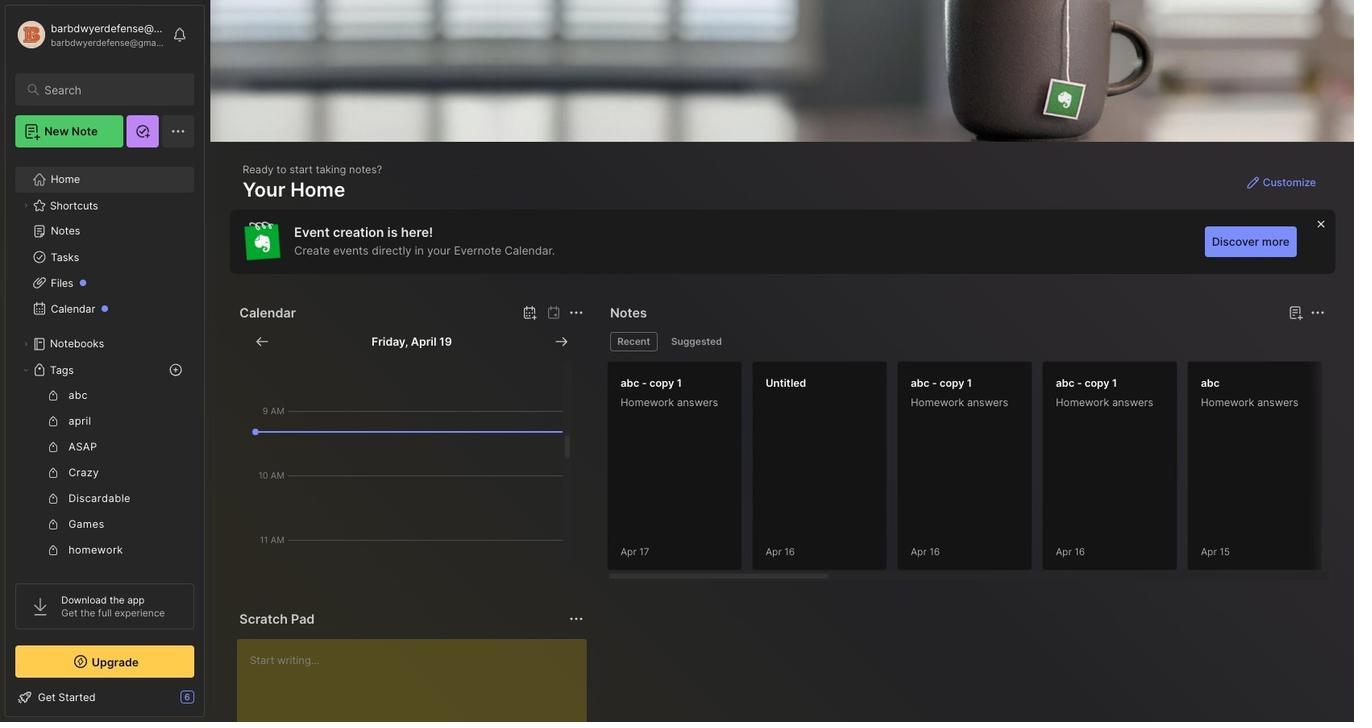 Task type: locate. For each thing, give the bounding box(es) containing it.
2 more actions image from the top
[[567, 610, 586, 629]]

new evernote calendar event image
[[520, 303, 539, 323]]

1 vertical spatial more actions image
[[567, 610, 586, 629]]

more actions image
[[567, 303, 586, 323], [567, 610, 586, 629]]

more actions image for first more actions field from the bottom
[[567, 610, 586, 629]]

0 horizontal spatial tab
[[610, 332, 658, 352]]

1 horizontal spatial tab
[[664, 332, 729, 352]]

2 tab from the left
[[664, 332, 729, 352]]

1 tab from the left
[[610, 332, 658, 352]]

0 vertical spatial more actions image
[[567, 303, 586, 323]]

expand tags image
[[21, 365, 31, 375]]

group
[[15, 383, 194, 722]]

row group
[[607, 361, 1355, 581]]

Account field
[[15, 19, 164, 51]]

tab list
[[610, 332, 1323, 352]]

tree
[[6, 157, 204, 722]]

tab
[[610, 332, 658, 352], [664, 332, 729, 352]]

0 vertical spatial more actions field
[[565, 302, 588, 324]]

Start writing… text field
[[250, 639, 586, 722]]

Search text field
[[44, 82, 180, 98]]

tree inside main element
[[6, 157, 204, 722]]

1 more actions image from the top
[[567, 303, 586, 323]]

1 vertical spatial more actions field
[[565, 608, 588, 631]]

None search field
[[44, 80, 180, 99]]

Help and Learning task checklist field
[[6, 685, 204, 710]]

More actions field
[[565, 302, 588, 324], [565, 608, 588, 631]]



Task type: vqa. For each thing, say whether or not it's contained in the screenshot.
Reset to default widgets button
no



Task type: describe. For each thing, give the bounding box(es) containing it.
Choose date to view field
[[372, 334, 452, 350]]

2 more actions field from the top
[[565, 608, 588, 631]]

1 more actions field from the top
[[565, 302, 588, 324]]

more actions image for 2nd more actions field from the bottom of the page
[[567, 303, 586, 323]]

group inside main element
[[15, 383, 194, 722]]

expand notebooks image
[[21, 339, 31, 349]]

none search field inside main element
[[44, 80, 180, 99]]

click to collapse image
[[204, 693, 216, 712]]

main element
[[0, 0, 210, 722]]



